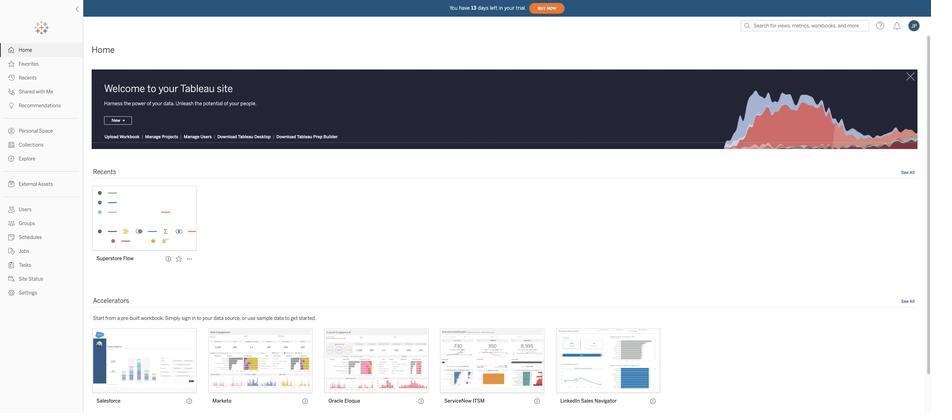 Task type: vqa. For each thing, say whether or not it's contained in the screenshot.
by text only_f5he34f image within Jobs link
yes



Task type: locate. For each thing, give the bounding box(es) containing it.
of right power
[[147, 101, 151, 107]]

welcome
[[104, 83, 145, 94]]

by text only_f5he34f image left groups on the bottom left
[[8, 220, 15, 226]]

to right sign
[[197, 316, 202, 321]]

by text only_f5he34f image for home
[[8, 47, 15, 53]]

0 vertical spatial all
[[910, 170, 915, 175]]

7 by text only_f5he34f image from the top
[[8, 234, 15, 240]]

by text only_f5he34f image for external assets
[[8, 181, 15, 187]]

servicenow
[[445, 398, 472, 404]]

1 manage from the left
[[145, 135, 161, 139]]

prep
[[313, 135, 323, 139]]

space
[[39, 128, 53, 134]]

by text only_f5he34f image for users
[[8, 206, 15, 213]]

1 download from the left
[[218, 135, 237, 139]]

data right sample
[[274, 316, 284, 321]]

2 download from the left
[[277, 135, 296, 139]]

by text only_f5he34f image inside external assets link
[[8, 181, 15, 187]]

0 horizontal spatial manage
[[145, 135, 161, 139]]

0 horizontal spatial users
[[19, 207, 32, 213]]

1 vertical spatial see
[[902, 299, 909, 304]]

site status link
[[0, 272, 83, 286]]

upload
[[105, 135, 119, 139]]

you have 13 days left in your trial.
[[450, 5, 527, 11]]

your up data.
[[159, 83, 178, 94]]

1 horizontal spatial of
[[224, 101, 228, 107]]

1 vertical spatial see all link
[[902, 299, 915, 306]]

to left get
[[285, 316, 290, 321]]

new
[[112, 118, 120, 123]]

|
[[142, 135, 143, 139], [180, 135, 182, 139], [214, 135, 215, 139], [273, 135, 274, 139]]

see all link
[[902, 170, 915, 177], [902, 299, 915, 306]]

0 horizontal spatial the
[[124, 101, 131, 107]]

7 by text only_f5he34f image from the top
[[8, 290, 15, 296]]

see all link for recents
[[902, 170, 915, 177]]

1 horizontal spatial tableau
[[238, 135, 253, 139]]

5 by text only_f5he34f image from the top
[[8, 156, 15, 162]]

the
[[124, 101, 131, 107], [195, 101, 202, 107]]

in right the left
[[499, 5, 503, 11]]

1 vertical spatial all
[[910, 299, 915, 304]]

5 by text only_f5he34f image from the top
[[8, 220, 15, 226]]

1 see from the top
[[902, 170, 909, 175]]

0 vertical spatial recents
[[19, 75, 37, 81]]

of
[[147, 101, 151, 107], [224, 101, 228, 107]]

oracle
[[329, 398, 343, 404]]

site status
[[19, 276, 43, 282]]

manage
[[145, 135, 161, 139], [184, 135, 200, 139]]

by text only_f5he34f image
[[8, 47, 15, 53], [8, 89, 15, 95], [8, 142, 15, 148], [8, 206, 15, 213], [8, 220, 15, 226], [8, 248, 15, 254], [8, 290, 15, 296]]

6 by text only_f5he34f image from the top
[[8, 248, 15, 254]]

0 horizontal spatial recents
[[19, 75, 37, 81]]

tasks link
[[0, 258, 83, 272]]

2 see all link from the top
[[902, 299, 915, 306]]

1 vertical spatial users
[[19, 207, 32, 213]]

of right potential
[[224, 101, 228, 107]]

by text only_f5he34f image inside schedules link
[[8, 234, 15, 240]]

data left source,
[[214, 316, 224, 321]]

your
[[505, 5, 515, 11], [159, 83, 178, 94], [152, 101, 162, 107], [229, 101, 239, 107], [203, 316, 213, 321]]

upload workbook | manage projects | manage users | download tableau desktop | download tableau prep builder
[[105, 135, 338, 139]]

to right welcome
[[147, 83, 156, 94]]

in right sign
[[192, 316, 196, 321]]

users inside main navigation. press the up and down arrow keys to access links. element
[[19, 207, 32, 213]]

3 by text only_f5he34f image from the top
[[8, 142, 15, 148]]

by text only_f5he34f image
[[8, 61, 15, 67], [8, 75, 15, 81], [8, 102, 15, 109], [8, 128, 15, 134], [8, 156, 15, 162], [8, 181, 15, 187], [8, 234, 15, 240], [8, 262, 15, 268], [8, 276, 15, 282]]

by text only_f5he34f image inside settings link
[[8, 290, 15, 296]]

users up groups on the bottom left
[[19, 207, 32, 213]]

see all
[[902, 170, 915, 175], [902, 299, 915, 304]]

by text only_f5he34f image left jobs
[[8, 248, 15, 254]]

see all for recents
[[902, 170, 915, 175]]

all
[[910, 170, 915, 175], [910, 299, 915, 304]]

1 horizontal spatial recents
[[93, 168, 116, 176]]

2 by text only_f5he34f image from the top
[[8, 75, 15, 81]]

2 data from the left
[[274, 316, 284, 321]]

manage left "projects"
[[145, 135, 161, 139]]

manage right "projects"
[[184, 135, 200, 139]]

2 manage from the left
[[184, 135, 200, 139]]

0 vertical spatial see all
[[902, 170, 915, 175]]

2 see from the top
[[902, 299, 909, 304]]

13
[[472, 5, 477, 11]]

1 all from the top
[[910, 170, 915, 175]]

have
[[459, 5, 470, 11]]

0 horizontal spatial home
[[19, 47, 32, 53]]

tableau left prep
[[297, 135, 312, 139]]

0 horizontal spatial data
[[214, 316, 224, 321]]

4 by text only_f5he34f image from the top
[[8, 128, 15, 134]]

by text only_f5he34f image inside the favorites link
[[8, 61, 15, 67]]

by text only_f5he34f image inside shared with me link
[[8, 89, 15, 95]]

download right manage users link
[[218, 135, 237, 139]]

4 by text only_f5he34f image from the top
[[8, 206, 15, 213]]

1 see all from the top
[[902, 170, 915, 175]]

itsm
[[473, 398, 485, 404]]

trial.
[[516, 5, 527, 11]]

external assets
[[19, 181, 53, 187]]

recommendations
[[19, 103, 61, 109]]

1 of from the left
[[147, 101, 151, 107]]

by text only_f5he34f image left the shared
[[8, 89, 15, 95]]

by text only_f5he34f image inside explore link
[[8, 156, 15, 162]]

1 the from the left
[[124, 101, 131, 107]]

by text only_f5he34f image for collections
[[8, 142, 15, 148]]

jobs link
[[0, 244, 83, 258]]

| right workbook
[[142, 135, 143, 139]]

people.
[[241, 101, 257, 107]]

by text only_f5he34f image inside users link
[[8, 206, 15, 213]]

by text only_f5he34f image inside 'site status' link
[[8, 276, 15, 282]]

0 horizontal spatial in
[[192, 316, 196, 321]]

marketo
[[213, 398, 232, 404]]

by text only_f5he34f image left settings
[[8, 290, 15, 296]]

1 horizontal spatial download
[[277, 135, 296, 139]]

by text only_f5he34f image for groups
[[8, 220, 15, 226]]

status
[[29, 276, 43, 282]]

0 horizontal spatial tableau
[[180, 83, 215, 94]]

1 horizontal spatial data
[[274, 316, 284, 321]]

1 by text only_f5he34f image from the top
[[8, 47, 15, 53]]

1 horizontal spatial manage
[[184, 135, 200, 139]]

accelerators
[[93, 297, 129, 305]]

see
[[902, 170, 909, 175], [902, 299, 909, 304]]

1 horizontal spatial the
[[195, 101, 202, 107]]

0 horizontal spatial download
[[218, 135, 237, 139]]

download right "desktop"
[[277, 135, 296, 139]]

power
[[132, 101, 146, 107]]

started.
[[299, 316, 316, 321]]

tableau left "desktop"
[[238, 135, 253, 139]]

by text only_f5he34f image left collections at the left of the page
[[8, 142, 15, 148]]

by text only_f5he34f image for recents
[[8, 75, 15, 81]]

0 vertical spatial in
[[499, 5, 503, 11]]

by text only_f5he34f image up the favorites link
[[8, 47, 15, 53]]

4 | from the left
[[273, 135, 274, 139]]

1 vertical spatial recents
[[93, 168, 116, 176]]

data
[[214, 316, 224, 321], [274, 316, 284, 321]]

shared
[[19, 89, 35, 95]]

recents inside 'link'
[[19, 75, 37, 81]]

days
[[478, 5, 489, 11]]

sample
[[257, 316, 273, 321]]

users
[[201, 135, 212, 139], [19, 207, 32, 213]]

0 vertical spatial see
[[902, 170, 909, 175]]

you
[[450, 5, 458, 11]]

the left power
[[124, 101, 131, 107]]

6 by text only_f5he34f image from the top
[[8, 181, 15, 187]]

by text only_f5he34f image up groups "link"
[[8, 206, 15, 213]]

2 all from the top
[[910, 299, 915, 304]]

1 horizontal spatial users
[[201, 135, 212, 139]]

by text only_f5he34f image for settings
[[8, 290, 15, 296]]

by text only_f5he34f image for site status
[[8, 276, 15, 282]]

manage users link
[[184, 134, 212, 140]]

jobs
[[19, 248, 29, 254]]

2 by text only_f5he34f image from the top
[[8, 89, 15, 95]]

by text only_f5he34f image inside collections link
[[8, 142, 15, 148]]

source,
[[225, 316, 241, 321]]

tableau
[[180, 83, 215, 94], [238, 135, 253, 139], [297, 135, 312, 139]]

tableau up unleash
[[180, 83, 215, 94]]

| right "desktop"
[[273, 135, 274, 139]]

by text only_f5he34f image for explore
[[8, 156, 15, 162]]

home inside main navigation. press the up and down arrow keys to access links. element
[[19, 47, 32, 53]]

8 by text only_f5he34f image from the top
[[8, 262, 15, 268]]

0 vertical spatial see all link
[[902, 170, 915, 177]]

users down potential
[[201, 135, 212, 139]]

9 by text only_f5he34f image from the top
[[8, 276, 15, 282]]

home
[[92, 45, 115, 55], [19, 47, 32, 53]]

3 by text only_f5he34f image from the top
[[8, 102, 15, 109]]

download tableau prep builder link
[[276, 134, 338, 140]]

recommendations link
[[0, 99, 83, 113]]

1 data from the left
[[214, 316, 224, 321]]

by text only_f5he34f image inside recents 'link'
[[8, 75, 15, 81]]

by text only_f5he34f image inside home link
[[8, 47, 15, 53]]

settings
[[19, 290, 37, 296]]

groups
[[19, 221, 35, 226]]

0 horizontal spatial of
[[147, 101, 151, 107]]

by text only_f5he34f image inside recommendations link
[[8, 102, 15, 109]]

navigation panel element
[[0, 21, 83, 300]]

1 by text only_f5he34f image from the top
[[8, 61, 15, 67]]

2 see all from the top
[[902, 299, 915, 304]]

by text only_f5he34f image inside tasks link
[[8, 262, 15, 268]]

1 vertical spatial see all
[[902, 299, 915, 304]]

| right "projects"
[[180, 135, 182, 139]]

servicenow itsm
[[445, 398, 485, 404]]

download
[[218, 135, 237, 139], [277, 135, 296, 139]]

1 see all link from the top
[[902, 170, 915, 177]]

your left people.
[[229, 101, 239, 107]]

superstore flow
[[97, 256, 134, 262]]

by text only_f5he34f image inside personal space link
[[8, 128, 15, 134]]

| right manage users link
[[214, 135, 215, 139]]

the right unleash
[[195, 101, 202, 107]]

your right sign
[[203, 316, 213, 321]]

by text only_f5he34f image inside groups "link"
[[8, 220, 15, 226]]

by text only_f5he34f image inside jobs link
[[8, 248, 15, 254]]

assets
[[38, 181, 53, 187]]

schedules
[[19, 234, 42, 240]]

recents
[[19, 75, 37, 81], [93, 168, 116, 176]]



Task type: describe. For each thing, give the bounding box(es) containing it.
1 horizontal spatial to
[[197, 316, 202, 321]]

site
[[217, 83, 233, 94]]

shared with me
[[19, 89, 53, 95]]

external
[[19, 181, 37, 187]]

me
[[46, 89, 53, 95]]

tasks
[[19, 262, 31, 268]]

by text only_f5he34f image for schedules
[[8, 234, 15, 240]]

or
[[242, 316, 247, 321]]

2 of from the left
[[224, 101, 228, 107]]

explore
[[19, 156, 35, 162]]

main navigation. press the up and down arrow keys to access links. element
[[0, 43, 83, 300]]

projects
[[162, 135, 178, 139]]

get
[[291, 316, 298, 321]]

1 | from the left
[[142, 135, 143, 139]]

manage projects link
[[145, 134, 179, 140]]

a
[[117, 316, 120, 321]]

by text only_f5he34f image for shared with me
[[8, 89, 15, 95]]

all for accelerators
[[910, 299, 915, 304]]

pre-
[[121, 316, 130, 321]]

left
[[490, 5, 498, 11]]

personal space
[[19, 128, 53, 134]]

flow
[[123, 256, 134, 262]]

oracle eloqua
[[329, 398, 360, 404]]

with
[[36, 89, 45, 95]]

built
[[130, 316, 140, 321]]

buy now
[[538, 6, 557, 11]]

new button
[[104, 117, 132, 125]]

1 horizontal spatial home
[[92, 45, 115, 55]]

personal
[[19, 128, 38, 134]]

by text only_f5he34f image for favorites
[[8, 61, 15, 67]]

by text only_f5he34f image for personal space
[[8, 128, 15, 134]]

unleash
[[176, 101, 194, 107]]

explore link
[[0, 152, 83, 166]]

your left data.
[[152, 101, 162, 107]]

external assets link
[[0, 177, 83, 191]]

schedules link
[[0, 230, 83, 244]]

your left trial.
[[505, 5, 515, 11]]

now
[[547, 6, 557, 11]]

potential
[[203, 101, 223, 107]]

0 horizontal spatial to
[[147, 83, 156, 94]]

groups link
[[0, 216, 83, 230]]

1 vertical spatial in
[[192, 316, 196, 321]]

desktop
[[254, 135, 271, 139]]

recents link
[[0, 71, 83, 85]]

start
[[93, 316, 104, 321]]

favorites
[[19, 61, 39, 67]]

collections
[[19, 142, 44, 148]]

2 horizontal spatial tableau
[[297, 135, 312, 139]]

use
[[248, 316, 256, 321]]

simply
[[165, 316, 181, 321]]

favorites link
[[0, 57, 83, 71]]

2 | from the left
[[180, 135, 182, 139]]

start from a pre-built workbook. simply sign in to your data source, or use sample data to get started.
[[93, 316, 316, 321]]

2 the from the left
[[195, 101, 202, 107]]

settings link
[[0, 286, 83, 300]]

data.
[[164, 101, 175, 107]]

upload workbook button
[[104, 134, 140, 140]]

see for recents
[[902, 170, 909, 175]]

shared with me link
[[0, 85, 83, 99]]

by text only_f5he34f image for tasks
[[8, 262, 15, 268]]

see all for accelerators
[[902, 299, 915, 304]]

personal space link
[[0, 124, 83, 138]]

all for recents
[[910, 170, 915, 175]]

harness the power of your data. unleash the potential of your people.
[[104, 101, 257, 107]]

0 vertical spatial users
[[201, 135, 212, 139]]

download tableau desktop link
[[217, 134, 271, 140]]

harness
[[104, 101, 123, 107]]

1 horizontal spatial in
[[499, 5, 503, 11]]

sign
[[182, 316, 191, 321]]

superstore
[[97, 256, 122, 262]]

welcome to your tableau site
[[104, 83, 233, 94]]

buy now button
[[529, 3, 565, 14]]

site
[[19, 276, 27, 282]]

salesforce
[[97, 398, 121, 404]]

from
[[105, 316, 116, 321]]

Search for views, metrics, workbooks, and more text field
[[741, 20, 870, 31]]

by text only_f5he34f image for jobs
[[8, 248, 15, 254]]

buy
[[538, 6, 546, 11]]

eloqua
[[345, 398, 360, 404]]

see all link for accelerators
[[902, 299, 915, 306]]

linkedin
[[561, 398, 580, 404]]

workbook.
[[141, 316, 164, 321]]

3 | from the left
[[214, 135, 215, 139]]

sales
[[581, 398, 594, 404]]

home link
[[0, 43, 83, 57]]

collections link
[[0, 138, 83, 152]]

workbook
[[120, 135, 140, 139]]

builder
[[324, 135, 338, 139]]

navigator
[[595, 398, 617, 404]]

2 horizontal spatial to
[[285, 316, 290, 321]]

by text only_f5he34f image for recommendations
[[8, 102, 15, 109]]

users link
[[0, 203, 83, 216]]

see for accelerators
[[902, 299, 909, 304]]

linkedin sales navigator
[[561, 398, 617, 404]]



